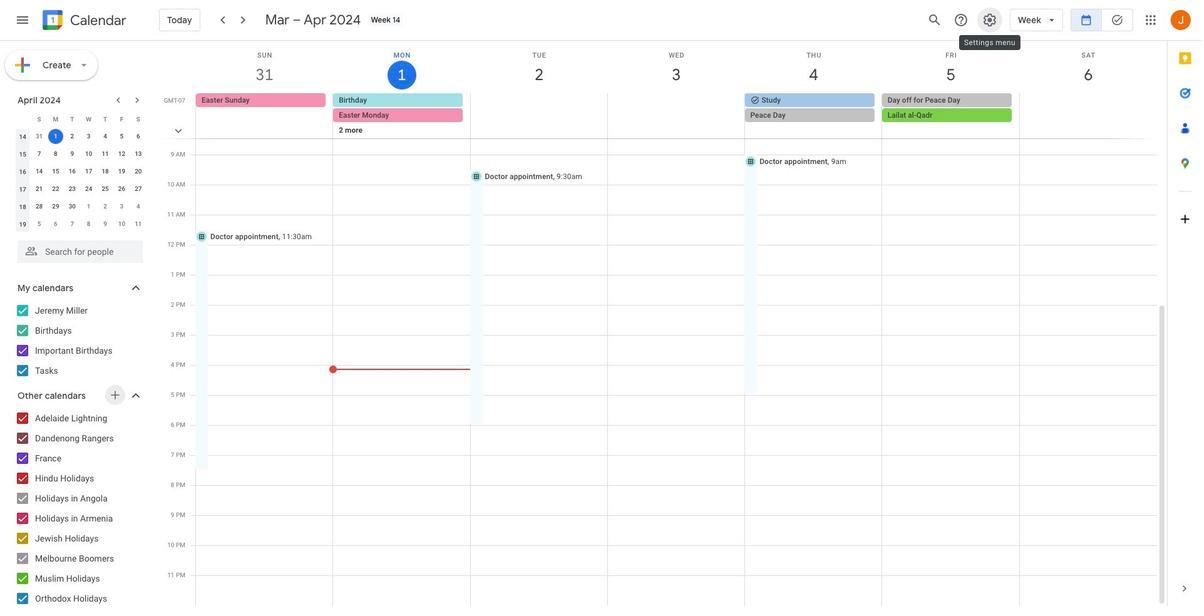 Task type: vqa. For each thing, say whether or not it's contained in the screenshot.
Christmas Day day
no



Task type: locate. For each thing, give the bounding box(es) containing it.
24 element
[[81, 182, 96, 197]]

22 element
[[48, 182, 63, 197]]

may 9 element
[[98, 217, 113, 232]]

23 element
[[65, 182, 80, 197]]

7 element
[[32, 147, 47, 162]]

heading
[[68, 13, 126, 28]]

column header
[[14, 110, 31, 128]]

may 6 element
[[48, 217, 63, 232]]

25 element
[[98, 182, 113, 197]]

16 element
[[65, 164, 80, 179]]

None search field
[[0, 236, 155, 263]]

9 element
[[65, 147, 80, 162]]

29 element
[[48, 199, 63, 214]]

21 element
[[32, 182, 47, 197]]

27 element
[[131, 182, 146, 197]]

may 4 element
[[131, 199, 146, 214]]

main drawer image
[[15, 13, 30, 28]]

19 element
[[114, 164, 129, 179]]

grid
[[160, 41, 1168, 606]]

6 element
[[131, 129, 146, 144]]

row group inside april 2024 grid
[[14, 128, 147, 233]]

may 3 element
[[114, 199, 129, 214]]

26 element
[[114, 182, 129, 197]]

cell
[[333, 93, 471, 153], [471, 93, 608, 153], [608, 93, 745, 153], [745, 93, 882, 153], [882, 93, 1020, 153], [1020, 93, 1157, 153], [47, 128, 64, 145]]

row group
[[14, 128, 147, 233]]

tab list
[[1168, 41, 1203, 571]]

cell inside row group
[[47, 128, 64, 145]]

may 1 element
[[81, 199, 96, 214]]

may 5 element
[[32, 217, 47, 232]]

may 7 element
[[65, 217, 80, 232]]

10 element
[[81, 147, 96, 162]]

column header inside april 2024 grid
[[14, 110, 31, 128]]

march 31 element
[[32, 129, 47, 144]]

5 element
[[114, 129, 129, 144]]

row
[[190, 93, 1168, 153], [14, 110, 147, 128], [14, 128, 147, 145], [14, 145, 147, 163], [14, 163, 147, 180], [14, 180, 147, 198], [14, 198, 147, 215], [14, 215, 147, 233]]

settings menu image
[[983, 13, 998, 28]]

8 element
[[48, 147, 63, 162]]

my calendars list
[[3, 301, 155, 381]]



Task type: describe. For each thing, give the bounding box(es) containing it.
may 2 element
[[98, 199, 113, 214]]

may 10 element
[[114, 217, 129, 232]]

11 element
[[98, 147, 113, 162]]

other calendars list
[[3, 408, 155, 606]]

3 element
[[81, 129, 96, 144]]

14 element
[[32, 164, 47, 179]]

may 8 element
[[81, 217, 96, 232]]

30 element
[[65, 199, 80, 214]]

Search for people text field
[[25, 241, 135, 263]]

28 element
[[32, 199, 47, 214]]

15 element
[[48, 164, 63, 179]]

2 element
[[65, 129, 80, 144]]

may 11 element
[[131, 217, 146, 232]]

heading inside 'calendar' element
[[68, 13, 126, 28]]

4 element
[[98, 129, 113, 144]]

18 element
[[98, 164, 113, 179]]

12 element
[[114, 147, 129, 162]]

20 element
[[131, 164, 146, 179]]

17 element
[[81, 164, 96, 179]]

april 2024 grid
[[12, 110, 147, 233]]

1, today element
[[48, 129, 63, 144]]

calendar element
[[40, 8, 126, 35]]

13 element
[[131, 147, 146, 162]]

add other calendars image
[[109, 389, 122, 401]]



